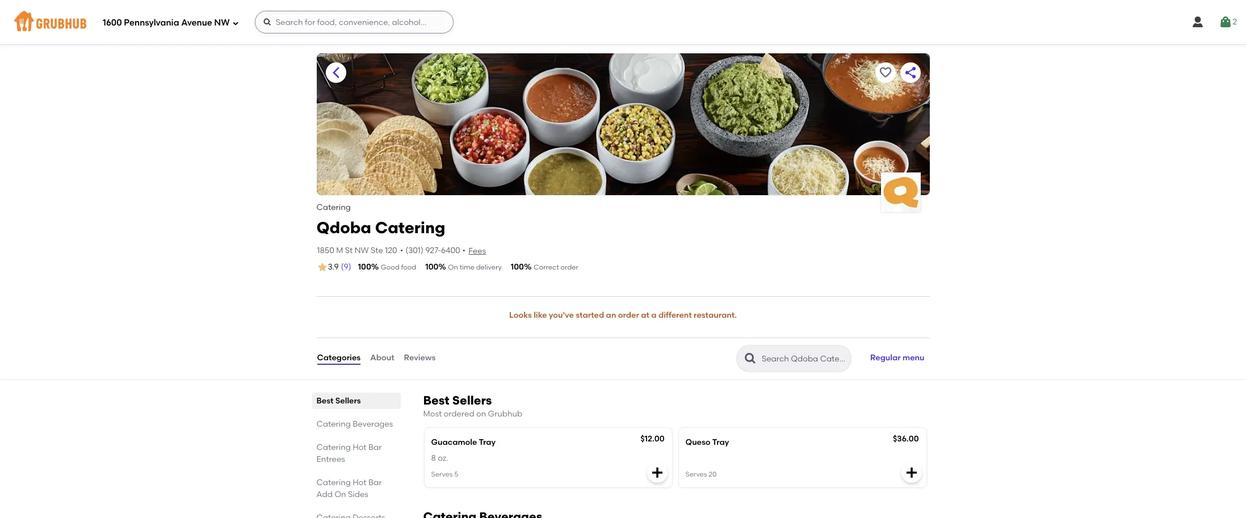 Task type: vqa. For each thing, say whether or not it's contained in the screenshot.
On within the Catering Hot Bar Add On Sides
yes



Task type: locate. For each thing, give the bounding box(es) containing it.
catering hot bar add on sides
[[316, 478, 382, 499]]

(301)
[[405, 246, 423, 255]]

nw right "avenue"
[[214, 17, 230, 28]]

catering hot bar entrees
[[316, 443, 382, 464]]

menu
[[903, 353, 924, 363]]

2 hot from the top
[[353, 478, 367, 487]]

catering for catering
[[316, 203, 351, 212]]

3 100 from the left
[[511, 262, 524, 272]]

on
[[448, 264, 458, 272], [334, 490, 346, 499]]

1 horizontal spatial sellers
[[452, 393, 492, 407]]

0 horizontal spatial on
[[334, 490, 346, 499]]

0 horizontal spatial •
[[400, 246, 403, 255]]

$36.00
[[893, 434, 919, 444]]

0 horizontal spatial serves
[[431, 471, 453, 479]]

sellers for best sellers
[[335, 396, 361, 406]]

2 serves from the left
[[685, 471, 707, 479]]

queso tray
[[685, 438, 729, 447]]

best sellers tab
[[316, 395, 396, 407]]

most
[[423, 409, 442, 419]]

1 horizontal spatial •
[[462, 246, 466, 255]]

order left the at
[[618, 311, 639, 320]]

100 for on time delivery
[[425, 262, 438, 272]]

bar down beverages
[[368, 443, 382, 452]]

on left time
[[448, 264, 458, 272]]

•
[[400, 246, 403, 255], [462, 246, 466, 255]]

1 vertical spatial hot
[[353, 478, 367, 487]]

0 horizontal spatial tray
[[479, 438, 496, 447]]

nw for st
[[355, 246, 369, 255]]

hot up sides
[[353, 478, 367, 487]]

on inside catering hot bar add on sides
[[334, 490, 346, 499]]

svg image
[[1191, 15, 1205, 29], [263, 18, 272, 27], [650, 466, 664, 480]]

tray right queso
[[712, 438, 729, 447]]

1850 m st nw ste 120 • (301) 927-6400 • fees
[[317, 246, 486, 256]]

1 vertical spatial on
[[334, 490, 346, 499]]

1 100 from the left
[[358, 262, 371, 272]]

tray for guacamole tray
[[479, 438, 496, 447]]

queso
[[685, 438, 710, 447]]

on right add at bottom left
[[334, 490, 346, 499]]

tray down on
[[479, 438, 496, 447]]

0 horizontal spatial nw
[[214, 17, 230, 28]]

$12.00
[[640, 434, 664, 444]]

hot inside catering hot bar entrees
[[353, 443, 367, 452]]

sellers inside the best sellers most ordered on grubhub
[[452, 393, 492, 407]]

search icon image
[[744, 352, 757, 365]]

nw
[[214, 17, 230, 28], [355, 246, 369, 255]]

sellers for best sellers most ordered on grubhub
[[452, 393, 492, 407]]

svg image
[[1219, 15, 1232, 29], [232, 20, 239, 26], [905, 466, 918, 480]]

6400
[[441, 246, 460, 255]]

(9)
[[341, 262, 351, 272]]

catering up qdoba
[[316, 203, 351, 212]]

2 100 from the left
[[425, 262, 438, 272]]

best up catering beverages
[[316, 396, 333, 406]]

tray
[[479, 438, 496, 447], [712, 438, 729, 447]]

like
[[534, 311, 547, 320]]

bar for catering hot bar add on sides
[[368, 478, 382, 487]]

0 horizontal spatial sellers
[[335, 396, 361, 406]]

1 horizontal spatial best
[[423, 393, 449, 407]]

catering inside catering hot bar entrees
[[316, 443, 351, 452]]

bar down 'catering hot bar entrees' tab
[[368, 478, 382, 487]]

catering hot bar add on sides tab
[[316, 477, 396, 500]]

100 down 1850 m st nw ste 120 button
[[358, 262, 371, 272]]

2 • from the left
[[462, 246, 466, 255]]

share icon image
[[903, 66, 917, 79]]

2 tray from the left
[[712, 438, 729, 447]]

0 vertical spatial on
[[448, 264, 458, 272]]

0 vertical spatial hot
[[353, 443, 367, 452]]

save this restaurant image
[[878, 66, 892, 79]]

order right correct
[[561, 264, 578, 272]]

0 horizontal spatial 100
[[358, 262, 371, 272]]

caret left icon image
[[329, 66, 343, 79]]

0 vertical spatial order
[[561, 264, 578, 272]]

looks
[[509, 311, 532, 320]]

order inside button
[[618, 311, 639, 320]]

1850
[[317, 246, 334, 255]]

100 right 'delivery'
[[511, 262, 524, 272]]

best
[[423, 393, 449, 407], [316, 396, 333, 406]]

serves
[[431, 471, 453, 479], [685, 471, 707, 479]]

2 horizontal spatial 100
[[511, 262, 524, 272]]

1 horizontal spatial on
[[448, 264, 458, 272]]

catering beverages tab
[[316, 418, 396, 430]]

qdoba
[[316, 218, 371, 237]]

1 horizontal spatial nw
[[355, 246, 369, 255]]

1 horizontal spatial serves
[[685, 471, 707, 479]]

1600 pennsylvania avenue nw
[[103, 17, 230, 28]]

2
[[1232, 17, 1237, 27]]

1 vertical spatial nw
[[355, 246, 369, 255]]

1 serves from the left
[[431, 471, 453, 479]]

catering
[[316, 203, 351, 212], [375, 218, 445, 237], [316, 419, 351, 429], [316, 443, 351, 452], [316, 478, 351, 487]]

best up most
[[423, 393, 449, 407]]

best for best sellers most ordered on grubhub
[[423, 393, 449, 407]]

• right 120
[[400, 246, 403, 255]]

120
[[385, 246, 397, 255]]

correct
[[534, 264, 559, 272]]

sellers
[[452, 393, 492, 407], [335, 396, 361, 406]]

bar inside catering hot bar entrees
[[368, 443, 382, 452]]

tray for queso tray
[[712, 438, 729, 447]]

catering up entrees at the bottom left of the page
[[316, 443, 351, 452]]

20
[[709, 471, 717, 479]]

best inside best sellers 'tab'
[[316, 396, 333, 406]]

hot down catering beverages tab
[[353, 443, 367, 452]]

nw for avenue
[[214, 17, 230, 28]]

0 vertical spatial bar
[[368, 443, 382, 452]]

catering up add at bottom left
[[316, 478, 351, 487]]

1 horizontal spatial tray
[[712, 438, 729, 447]]

best inside the best sellers most ordered on grubhub
[[423, 393, 449, 407]]

bar
[[368, 443, 382, 452], [368, 478, 382, 487]]

order
[[561, 264, 578, 272], [618, 311, 639, 320]]

8 oz.
[[431, 454, 448, 463]]

nw right the st
[[355, 246, 369, 255]]

sellers up on
[[452, 393, 492, 407]]

sellers up catering beverages
[[335, 396, 361, 406]]

1 vertical spatial order
[[618, 311, 639, 320]]

1 vertical spatial bar
[[368, 478, 382, 487]]

1 tray from the left
[[479, 438, 496, 447]]

sellers inside 'tab'
[[335, 396, 361, 406]]

about
[[370, 353, 394, 363]]

grubhub
[[488, 409, 522, 419]]

nw inside 1850 m st nw ste 120 • (301) 927-6400 • fees
[[355, 246, 369, 255]]

1 horizontal spatial order
[[618, 311, 639, 320]]

regular
[[870, 353, 901, 363]]

0 horizontal spatial best
[[316, 396, 333, 406]]

time
[[460, 264, 474, 272]]

• left fees
[[462, 246, 466, 255]]

main navigation navigation
[[0, 0, 1246, 44]]

serves left 5
[[431, 471, 453, 479]]

0 vertical spatial nw
[[214, 17, 230, 28]]

hot
[[353, 443, 367, 452], [353, 478, 367, 487]]

0 horizontal spatial order
[[561, 264, 578, 272]]

looks like you've started an order at a different restaurant. button
[[509, 303, 737, 328]]

on
[[476, 409, 486, 419]]

1 horizontal spatial 100
[[425, 262, 438, 272]]

catering down best sellers
[[316, 419, 351, 429]]

Search Qdoba Catering search field
[[761, 353, 847, 364]]

tab
[[316, 512, 396, 518]]

100
[[358, 262, 371, 272], [425, 262, 438, 272], [511, 262, 524, 272]]

about button
[[370, 338, 395, 379]]

1 bar from the top
[[368, 443, 382, 452]]

2 bar from the top
[[368, 478, 382, 487]]

nw inside the main navigation navigation
[[214, 17, 230, 28]]

1 hot from the top
[[353, 443, 367, 452]]

save this restaurant button
[[875, 62, 895, 83]]

looks like you've started an order at a different restaurant.
[[509, 311, 737, 320]]

pennsylvania
[[124, 17, 179, 28]]

m
[[336, 246, 343, 255]]

2 horizontal spatial svg image
[[1219, 15, 1232, 29]]

bar inside catering hot bar add on sides
[[368, 478, 382, 487]]

qdoba catering logo image
[[881, 173, 920, 212]]

hot inside catering hot bar add on sides
[[353, 478, 367, 487]]

catering inside catering hot bar add on sides
[[316, 478, 351, 487]]

serves left 20
[[685, 471, 707, 479]]

100 down (301) 927-6400 button
[[425, 262, 438, 272]]

add
[[316, 490, 333, 499]]

good food
[[381, 264, 416, 272]]

ste
[[371, 246, 383, 255]]

different
[[658, 311, 692, 320]]



Task type: describe. For each thing, give the bounding box(es) containing it.
regular menu
[[870, 353, 924, 363]]

catering beverages
[[316, 419, 393, 429]]

avenue
[[181, 17, 212, 28]]

(301) 927-6400 button
[[405, 245, 460, 257]]

restaurant.
[[694, 311, 737, 320]]

bar for catering hot bar entrees
[[368, 443, 382, 452]]

correct order
[[534, 264, 578, 272]]

on time delivery
[[448, 264, 502, 272]]

Search for food, convenience, alcohol... search field
[[255, 11, 453, 33]]

beverages
[[353, 419, 393, 429]]

catering for catering hot bar add on sides
[[316, 478, 351, 487]]

best sellers most ordered on grubhub
[[423, 393, 522, 419]]

100 for good food
[[358, 262, 371, 272]]

sides
[[348, 490, 368, 499]]

5
[[454, 471, 458, 479]]

1 horizontal spatial svg image
[[650, 466, 664, 480]]

1600
[[103, 17, 122, 28]]

catering hot bar entrees tab
[[316, 441, 396, 465]]

serves for $12.00
[[431, 471, 453, 479]]

you've
[[549, 311, 574, 320]]

at
[[641, 311, 649, 320]]

2 horizontal spatial svg image
[[1191, 15, 1205, 29]]

svg image inside 2 'button'
[[1219, 15, 1232, 29]]

hot for catering hot bar add on sides
[[353, 478, 367, 487]]

0 horizontal spatial svg image
[[263, 18, 272, 27]]

food
[[401, 264, 416, 272]]

reviews
[[404, 353, 436, 363]]

star icon image
[[316, 262, 328, 273]]

best sellers
[[316, 396, 361, 406]]

best for best sellers
[[316, 396, 333, 406]]

100 for correct order
[[511, 262, 524, 272]]

st
[[345, 246, 353, 255]]

hot for catering hot bar entrees
[[353, 443, 367, 452]]

3.9
[[328, 262, 339, 272]]

catering for catering hot bar entrees
[[316, 443, 351, 452]]

serves 20
[[685, 471, 717, 479]]

good
[[381, 264, 399, 272]]

categories button
[[316, 338, 361, 379]]

ordered
[[444, 409, 474, 419]]

2 button
[[1219, 12, 1237, 32]]

guacamole
[[431, 438, 477, 447]]

0 horizontal spatial svg image
[[232, 20, 239, 26]]

delivery
[[476, 264, 502, 272]]

reviews button
[[403, 338, 436, 379]]

fees button
[[468, 245, 487, 258]]

oz.
[[438, 454, 448, 463]]

started
[[576, 311, 604, 320]]

catering up the (301)
[[375, 218, 445, 237]]

entrees
[[316, 454, 345, 464]]

1 horizontal spatial svg image
[[905, 466, 918, 480]]

927-
[[425, 246, 441, 255]]

1 • from the left
[[400, 246, 403, 255]]

serves for $36.00
[[685, 471, 707, 479]]

regular menu button
[[865, 346, 930, 371]]

qdoba catering
[[316, 218, 445, 237]]

fees
[[468, 246, 486, 256]]

an
[[606, 311, 616, 320]]

1850 m st nw ste 120 button
[[316, 245, 398, 257]]

guacamole tray
[[431, 438, 496, 447]]

8
[[431, 454, 436, 463]]

serves 5
[[431, 471, 458, 479]]

categories
[[317, 353, 361, 363]]

catering for catering beverages
[[316, 419, 351, 429]]

a
[[651, 311, 657, 320]]



